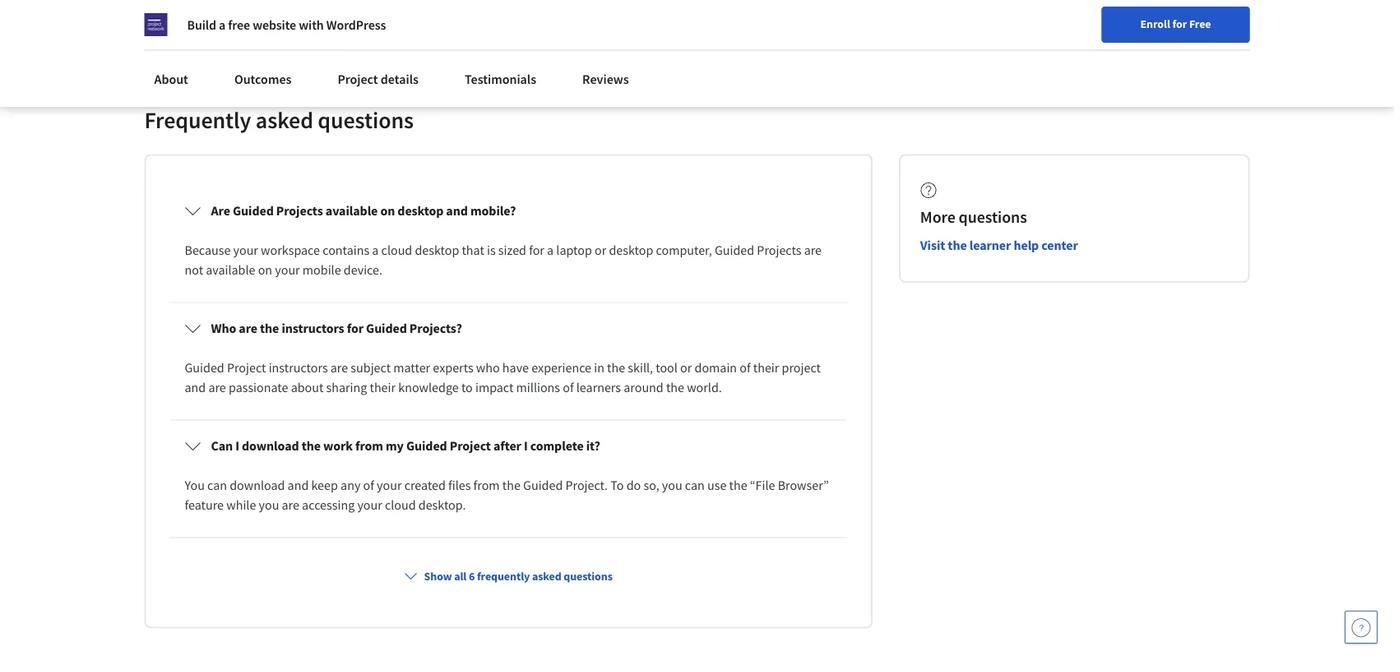 Task type: locate. For each thing, give the bounding box(es) containing it.
for
[[1172, 16, 1187, 31], [529, 242, 544, 259], [347, 320, 363, 337]]

guided right the computer, on the top
[[715, 242, 754, 259]]

in
[[594, 360, 604, 376]]

and
[[446, 203, 468, 219], [185, 379, 206, 396], [288, 477, 309, 494]]

for right 'sized'
[[529, 242, 544, 259]]

download up the while
[[230, 477, 285, 494]]

are
[[804, 242, 822, 259], [239, 320, 257, 337], [330, 360, 348, 376], [208, 379, 226, 396], [282, 497, 299, 514]]

are inside you can download and keep any of your created files from the guided project. to do so, you can use the "file browser" feature while you are accessing your cloud desktop.
[[282, 497, 299, 514]]

0 vertical spatial for
[[1172, 16, 1187, 31]]

0 vertical spatial their
[[753, 360, 779, 376]]

are
[[211, 203, 230, 219]]

project left after
[[450, 438, 491, 454]]

0 horizontal spatial asked
[[256, 105, 313, 134]]

more
[[920, 206, 955, 227]]

instructors down "mobile" in the top of the page
[[282, 320, 344, 337]]

1 vertical spatial project
[[227, 360, 266, 376]]

desktop left the computer, on the top
[[609, 242, 653, 259]]

guided down complete
[[523, 477, 563, 494]]

and inside guided project instructors are subject matter experts who have experience in the skill, tool or domain of their project and are passionate about sharing their knowledge to impact millions of learners around the world.
[[185, 379, 206, 396]]

projects
[[276, 203, 323, 219], [757, 242, 801, 259]]

1 horizontal spatial you
[[662, 477, 682, 494]]

the left work at the left of page
[[302, 438, 321, 454]]

can left use at the right of page
[[685, 477, 705, 494]]

0 horizontal spatial can
[[207, 477, 227, 494]]

0 horizontal spatial project
[[227, 360, 266, 376]]

and left the keep
[[288, 477, 309, 494]]

cloud up device.
[[381, 242, 412, 259]]

experience
[[531, 360, 591, 376]]

0 horizontal spatial i
[[235, 438, 239, 454]]

learners
[[576, 379, 621, 396]]

complete
[[530, 438, 584, 454]]

the down can i download the work from my guided project after i complete it? dropdown button
[[502, 477, 520, 494]]

1 vertical spatial download
[[230, 477, 285, 494]]

projects inside because your workspace contains a cloud desktop that is sized for a laptop or desktop computer, guided projects are not available on your mobile device.
[[757, 242, 801, 259]]

1 horizontal spatial can
[[685, 477, 705, 494]]

their down subject
[[370, 379, 396, 396]]

2 horizontal spatial of
[[740, 360, 751, 376]]

None search field
[[234, 10, 629, 43]]

0 vertical spatial instructors
[[282, 320, 344, 337]]

2 horizontal spatial project
[[450, 438, 491, 454]]

2 vertical spatial of
[[363, 477, 374, 494]]

0 horizontal spatial you
[[259, 497, 279, 514]]

from right files
[[473, 477, 500, 494]]

desktop left the mobile?
[[397, 203, 444, 219]]

work
[[323, 438, 353, 454]]

0 vertical spatial and
[[446, 203, 468, 219]]

1 vertical spatial asked
[[532, 569, 561, 583]]

help
[[1014, 237, 1039, 253]]

download inside you can download and keep any of your created files from the guided project. to do so, you can use the "file browser" feature while you are accessing your cloud desktop.
[[230, 477, 285, 494]]

i right the can
[[235, 438, 239, 454]]

guided right are
[[233, 203, 274, 219]]

0 horizontal spatial available
[[206, 262, 255, 278]]

0 horizontal spatial from
[[355, 438, 383, 454]]

from inside can i download the work from my guided project after i complete it? dropdown button
[[355, 438, 383, 454]]

projects inside 'dropdown button'
[[276, 203, 323, 219]]

collapsed list
[[166, 182, 851, 541]]

wordpress
[[326, 16, 386, 33]]

a left free
[[219, 16, 226, 33]]

1 horizontal spatial i
[[524, 438, 528, 454]]

on
[[380, 203, 395, 219], [258, 262, 272, 278]]

it?
[[586, 438, 600, 454]]

instructors up the about
[[269, 360, 328, 376]]

can right you
[[207, 477, 227, 494]]

enroll for free button
[[1102, 7, 1250, 43]]

my
[[386, 438, 404, 454]]

project left details
[[338, 71, 378, 87]]

for left free on the top of page
[[1172, 16, 1187, 31]]

workspace
[[261, 242, 320, 259]]

2 vertical spatial questions
[[564, 569, 613, 583]]

1 horizontal spatial of
[[563, 379, 574, 396]]

on up device.
[[380, 203, 395, 219]]

0 horizontal spatial and
[[185, 379, 206, 396]]

their
[[753, 360, 779, 376], [370, 379, 396, 396]]

2 horizontal spatial questions
[[959, 206, 1027, 227]]

available down the because
[[206, 262, 255, 278]]

mobile
[[303, 262, 341, 278]]

1 vertical spatial cloud
[[385, 497, 416, 514]]

0 horizontal spatial of
[[363, 477, 374, 494]]

i right after
[[524, 438, 528, 454]]

download
[[242, 438, 299, 454], [230, 477, 285, 494]]

are inside because your workspace contains a cloud desktop that is sized for a laptop or desktop computer, guided projects are not available on your mobile device.
[[804, 242, 822, 259]]

details
[[381, 71, 419, 87]]

computer,
[[656, 242, 712, 259]]

that
[[462, 242, 484, 259]]

1 vertical spatial on
[[258, 262, 272, 278]]

project details
[[338, 71, 419, 87]]

asked
[[256, 105, 313, 134], [532, 569, 561, 583]]

1 horizontal spatial on
[[380, 203, 395, 219]]

2 horizontal spatial for
[[1172, 16, 1187, 31]]

0 vertical spatial project
[[338, 71, 378, 87]]

any
[[341, 477, 361, 494]]

0 vertical spatial available
[[326, 203, 378, 219]]

1 horizontal spatial from
[[473, 477, 500, 494]]

cloud down created
[[385, 497, 416, 514]]

guided up subject
[[366, 320, 407, 337]]

sharing
[[326, 379, 367, 396]]

1 horizontal spatial questions
[[564, 569, 613, 583]]

center
[[1041, 237, 1078, 253]]

use
[[707, 477, 726, 494]]

1 vertical spatial from
[[473, 477, 500, 494]]

you right the while
[[259, 497, 279, 514]]

because
[[185, 242, 231, 259]]

2 horizontal spatial and
[[446, 203, 468, 219]]

1 vertical spatial projects
[[757, 242, 801, 259]]

0 vertical spatial on
[[380, 203, 395, 219]]

of inside you can download and keep any of your created files from the guided project. to do so, you can use the "file browser" feature while you are accessing your cloud desktop.
[[363, 477, 374, 494]]

1 vertical spatial questions
[[959, 206, 1027, 227]]

frequently
[[144, 105, 251, 134]]

instructors inside dropdown button
[[282, 320, 344, 337]]

projects?
[[409, 320, 462, 337]]

and left the mobile?
[[446, 203, 468, 219]]

frequently asked questions
[[144, 105, 414, 134]]

2 vertical spatial for
[[347, 320, 363, 337]]

of
[[740, 360, 751, 376], [563, 379, 574, 396], [363, 477, 374, 494]]

to
[[461, 379, 473, 396]]

1 vertical spatial instructors
[[269, 360, 328, 376]]

can i download the work from my guided project after i complete it?
[[211, 438, 600, 454]]

1 horizontal spatial asked
[[532, 569, 561, 583]]

about
[[291, 379, 323, 396]]

for inside dropdown button
[[347, 320, 363, 337]]

download inside dropdown button
[[242, 438, 299, 454]]

1 vertical spatial for
[[529, 242, 544, 259]]

1 horizontal spatial for
[[529, 242, 544, 259]]

help center image
[[1351, 618, 1371, 637]]

1 vertical spatial or
[[680, 360, 692, 376]]

0 vertical spatial you
[[662, 477, 682, 494]]

the inside dropdown button
[[260, 320, 279, 337]]

0 vertical spatial download
[[242, 438, 299, 454]]

of right domain
[[740, 360, 751, 376]]

1 can from the left
[[207, 477, 227, 494]]

available inside 'dropdown button'
[[326, 203, 378, 219]]

cloud inside you can download and keep any of your created files from the guided project. to do so, you can use the "file browser" feature while you are accessing your cloud desktop.
[[385, 497, 416, 514]]

asked down outcomes
[[256, 105, 313, 134]]

or right tool
[[680, 360, 692, 376]]

project up "passionate"
[[227, 360, 266, 376]]

for up subject
[[347, 320, 363, 337]]

from inside you can download and keep any of your created files from the guided project. to do so, you can use the "file browser" feature while you are accessing your cloud desktop.
[[473, 477, 500, 494]]

a up device.
[[372, 242, 379, 259]]

is
[[487, 242, 496, 259]]

available inside because your workspace contains a cloud desktop that is sized for a laptop or desktop computer, guided projects are not available on your mobile device.
[[206, 262, 255, 278]]

2 vertical spatial and
[[288, 477, 309, 494]]

feature
[[185, 497, 224, 514]]

1 i from the left
[[235, 438, 239, 454]]

0 horizontal spatial for
[[347, 320, 363, 337]]

for inside because your workspace contains a cloud desktop that is sized for a laptop or desktop computer, guided projects are not available on your mobile device.
[[529, 242, 544, 259]]

0 vertical spatial from
[[355, 438, 383, 454]]

0 vertical spatial or
[[595, 242, 606, 259]]

project
[[782, 360, 821, 376]]

asked right frequently
[[532, 569, 561, 583]]

on inside 'dropdown button'
[[380, 203, 395, 219]]

or
[[595, 242, 606, 259], [680, 360, 692, 376]]

on down workspace
[[258, 262, 272, 278]]

project
[[338, 71, 378, 87], [227, 360, 266, 376], [450, 438, 491, 454]]

guided inside dropdown button
[[406, 438, 447, 454]]

1 horizontal spatial or
[[680, 360, 692, 376]]

0 horizontal spatial projects
[[276, 203, 323, 219]]

learner
[[969, 237, 1011, 253]]

the right who
[[260, 320, 279, 337]]

guided
[[233, 203, 274, 219], [715, 242, 754, 259], [366, 320, 407, 337], [185, 360, 224, 376], [406, 438, 447, 454], [523, 477, 563, 494]]

or right laptop
[[595, 242, 606, 259]]

download right the can
[[242, 438, 299, 454]]

the inside dropdown button
[[302, 438, 321, 454]]

1 horizontal spatial and
[[288, 477, 309, 494]]

i
[[235, 438, 239, 454], [524, 438, 528, 454]]

1 horizontal spatial projects
[[757, 242, 801, 259]]

0 vertical spatial projects
[[276, 203, 323, 219]]

1 vertical spatial and
[[185, 379, 206, 396]]

are inside dropdown button
[[239, 320, 257, 337]]

all
[[454, 569, 467, 583]]

guided inside 'dropdown button'
[[233, 203, 274, 219]]

guided right my at the left bottom of page
[[406, 438, 447, 454]]

visit
[[920, 237, 945, 253]]

asked inside show all 6 frequently asked questions dropdown button
[[532, 569, 561, 583]]

2 vertical spatial project
[[450, 438, 491, 454]]

and left "passionate"
[[185, 379, 206, 396]]

0 horizontal spatial or
[[595, 242, 606, 259]]

of right any
[[363, 477, 374, 494]]

from
[[355, 438, 383, 454], [473, 477, 500, 494]]

1 vertical spatial available
[[206, 262, 255, 278]]

their left project
[[753, 360, 779, 376]]

0 vertical spatial cloud
[[381, 242, 412, 259]]

0 horizontal spatial their
[[370, 379, 396, 396]]

0 vertical spatial questions
[[318, 105, 414, 134]]

desktop left that
[[415, 242, 459, 259]]

1 horizontal spatial available
[[326, 203, 378, 219]]

visit the learner help center link
[[920, 237, 1078, 253]]

contains
[[323, 242, 369, 259]]

you
[[662, 477, 682, 494], [259, 497, 279, 514]]

the down tool
[[666, 379, 684, 396]]

available up the contains
[[326, 203, 378, 219]]

available
[[326, 203, 378, 219], [206, 262, 255, 278]]

0 horizontal spatial on
[[258, 262, 272, 278]]

can
[[207, 477, 227, 494], [685, 477, 705, 494]]

you right so,
[[662, 477, 682, 494]]

about
[[154, 71, 188, 87]]

the
[[948, 237, 967, 253], [260, 320, 279, 337], [607, 360, 625, 376], [666, 379, 684, 396], [302, 438, 321, 454], [502, 477, 520, 494], [729, 477, 747, 494]]

keep
[[311, 477, 338, 494]]

a left laptop
[[547, 242, 554, 259]]

0 horizontal spatial a
[[219, 16, 226, 33]]

1 vertical spatial of
[[563, 379, 574, 396]]

of down experience
[[563, 379, 574, 396]]

from left my at the left bottom of page
[[355, 438, 383, 454]]

guided down who
[[185, 360, 224, 376]]

have
[[502, 360, 529, 376]]



Task type: describe. For each thing, give the bounding box(es) containing it.
and inside 'dropdown button'
[[446, 203, 468, 219]]

who are the instructors for guided projects? button
[[171, 305, 845, 352]]

6
[[469, 569, 475, 583]]

reviews
[[582, 71, 629, 87]]

are guided projects available on desktop and mobile? button
[[171, 188, 845, 234]]

so,
[[643, 477, 659, 494]]

1 vertical spatial you
[[259, 497, 279, 514]]

testimonials link
[[455, 61, 546, 97]]

mobile?
[[470, 203, 516, 219]]

0 vertical spatial asked
[[256, 105, 313, 134]]

1 vertical spatial their
[[370, 379, 396, 396]]

2 i from the left
[[524, 438, 528, 454]]

knowledge
[[398, 379, 459, 396]]

you can download and keep any of your created files from the guided project. to do so, you can use the "file browser" feature while you are accessing your cloud desktop.
[[185, 477, 831, 514]]

matter
[[393, 360, 430, 376]]

download for i
[[242, 438, 299, 454]]

around
[[624, 379, 663, 396]]

the right in
[[607, 360, 625, 376]]

outcomes link
[[224, 61, 301, 97]]

project inside guided project instructors are subject matter experts who have experience in the skill, tool or domain of their project and are passionate about sharing their knowledge to impact millions of learners around the world.
[[227, 360, 266, 376]]

1 horizontal spatial project
[[338, 71, 378, 87]]

or inside guided project instructors are subject matter experts who have experience in the skill, tool or domain of their project and are passionate about sharing their knowledge to impact millions of learners around the world.
[[680, 360, 692, 376]]

you
[[185, 477, 205, 494]]

because your workspace contains a cloud desktop that is sized for a laptop or desktop computer, guided projects are not available on your mobile device.
[[185, 242, 824, 278]]

while
[[226, 497, 256, 514]]

questions inside show all 6 frequently asked questions dropdown button
[[564, 569, 613, 583]]

impact
[[475, 379, 514, 396]]

device.
[[344, 262, 382, 278]]

free
[[1189, 16, 1211, 31]]

after
[[493, 438, 521, 454]]

build a free website with wordpress
[[187, 16, 386, 33]]

instructors inside guided project instructors are subject matter experts who have experience in the skill, tool or domain of their project and are passionate about sharing their knowledge to impact millions of learners around the world.
[[269, 360, 328, 376]]

do
[[626, 477, 641, 494]]

outcomes
[[234, 71, 291, 87]]

project.
[[565, 477, 608, 494]]

reviews link
[[572, 61, 639, 97]]

2 can from the left
[[685, 477, 705, 494]]

your right the because
[[233, 242, 258, 259]]

english button
[[1049, 0, 1148, 53]]

passionate
[[229, 379, 288, 396]]

who
[[476, 360, 500, 376]]

cloud inside because your workspace contains a cloud desktop that is sized for a laptop or desktop computer, guided projects are not available on your mobile device.
[[381, 242, 412, 259]]

experts
[[433, 360, 473, 376]]

can i download the work from my guided project after i complete it? button
[[171, 423, 845, 469]]

are guided projects available on desktop and mobile?
[[211, 203, 516, 219]]

laptop
[[556, 242, 592, 259]]

can
[[211, 438, 233, 454]]

guided inside you can download and keep any of your created files from the guided project. to do so, you can use the "file browser" feature while you are accessing your cloud desktop.
[[523, 477, 563, 494]]

download for can
[[230, 477, 285, 494]]

your left created
[[377, 477, 402, 494]]

on inside because your workspace contains a cloud desktop that is sized for a laptop or desktop computer, guided projects are not available on your mobile device.
[[258, 262, 272, 278]]

more questions
[[920, 206, 1027, 227]]

project inside dropdown button
[[450, 438, 491, 454]]

enroll
[[1140, 16, 1170, 31]]

show all 6 frequently asked questions
[[424, 569, 613, 583]]

sized
[[498, 242, 526, 259]]

tool
[[656, 360, 678, 376]]

show all 6 frequently asked questions button
[[398, 561, 619, 591]]

world.
[[687, 379, 722, 396]]

website
[[253, 16, 296, 33]]

guided inside guided project instructors are subject matter experts who have experience in the skill, tool or domain of their project and are passionate about sharing their knowledge to impact millions of learners around the world.
[[185, 360, 224, 376]]

not
[[185, 262, 203, 278]]

or inside because your workspace contains a cloud desktop that is sized for a laptop or desktop computer, guided projects are not available on your mobile device.
[[595, 242, 606, 259]]

the right use at the right of page
[[729, 477, 747, 494]]

browser"
[[778, 477, 829, 494]]

desktop inside 'dropdown button'
[[397, 203, 444, 219]]

guided inside dropdown button
[[366, 320, 407, 337]]

created
[[404, 477, 446, 494]]

1 horizontal spatial their
[[753, 360, 779, 376]]

"file
[[750, 477, 775, 494]]

guided inside because your workspace contains a cloud desktop that is sized for a laptop or desktop computer, guided projects are not available on your mobile device.
[[715, 242, 754, 259]]

guided project instructors are subject matter experts who have experience in the skill, tool or domain of their project and are passionate about sharing their knowledge to impact millions of learners around the world.
[[185, 360, 823, 396]]

millions
[[516, 379, 560, 396]]

skill,
[[628, 360, 653, 376]]

with
[[299, 16, 324, 33]]

desktop.
[[418, 497, 466, 514]]

who
[[211, 320, 236, 337]]

testimonials
[[465, 71, 536, 87]]

for inside button
[[1172, 16, 1187, 31]]

and inside you can download and keep any of your created files from the guided project. to do so, you can use the "file browser" feature while you are accessing your cloud desktop.
[[288, 477, 309, 494]]

0 horizontal spatial questions
[[318, 105, 414, 134]]

coursera project network image
[[144, 13, 167, 36]]

files
[[448, 477, 471, 494]]

about link
[[144, 61, 198, 97]]

enroll for free
[[1140, 16, 1211, 31]]

2 horizontal spatial a
[[547, 242, 554, 259]]

who are the instructors for guided projects?
[[211, 320, 462, 337]]

subject
[[351, 360, 391, 376]]

the right visit
[[948, 237, 967, 253]]

your down any
[[357, 497, 382, 514]]

your down workspace
[[275, 262, 300, 278]]

free
[[228, 16, 250, 33]]

visit the learner help center
[[920, 237, 1078, 253]]

show notifications image
[[1172, 21, 1192, 40]]

to
[[610, 477, 624, 494]]

project details link
[[328, 61, 428, 97]]

show
[[424, 569, 452, 583]]

0 vertical spatial of
[[740, 360, 751, 376]]

build
[[187, 16, 216, 33]]

1 horizontal spatial a
[[372, 242, 379, 259]]

accessing
[[302, 497, 355, 514]]

english
[[1078, 19, 1118, 35]]

domain
[[695, 360, 737, 376]]

frequently
[[477, 569, 530, 583]]



Task type: vqa. For each thing, say whether or not it's contained in the screenshot.
5th · from the right
no



